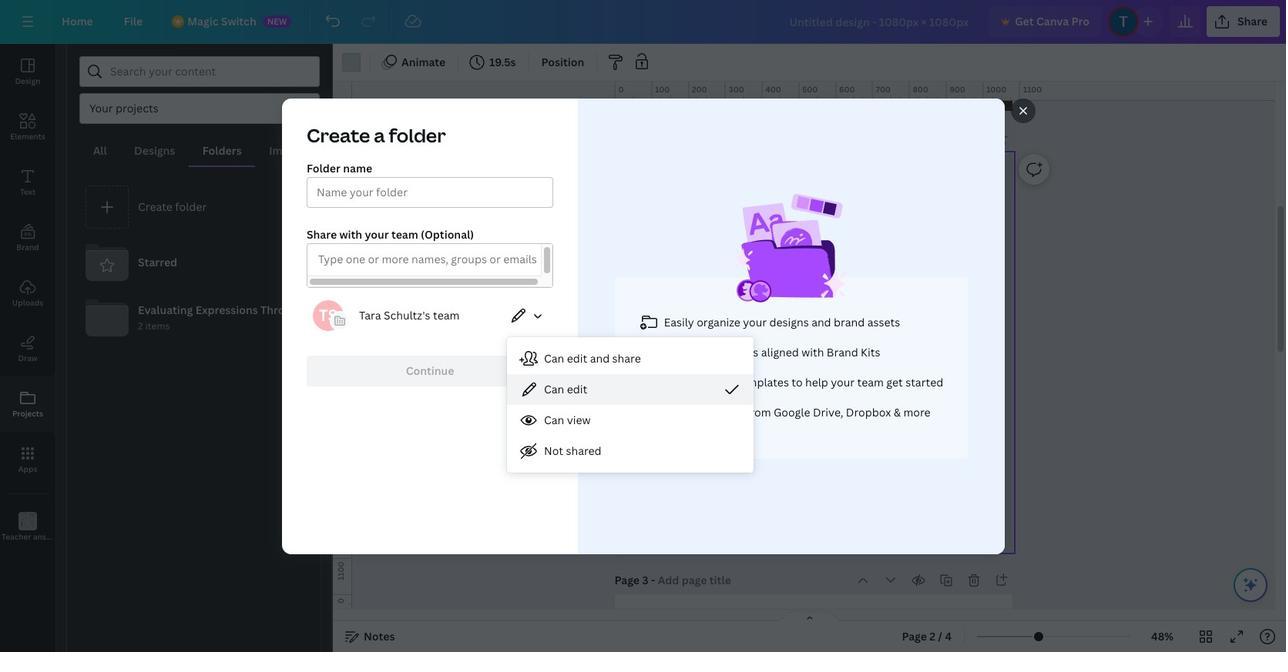 Task type: locate. For each thing, give the bounding box(es) containing it.
0 horizontal spatial brand
[[16, 242, 39, 253]]

and inside can edit and share button
[[590, 351, 610, 366]]

your left chili
[[743, 315, 767, 329]]

home link
[[49, 6, 105, 37]]

can for can edit and share
[[544, 351, 564, 366]]

0 horizontal spatial create
[[138, 199, 173, 214]]

cups
[[837, 315, 854, 325]]

cherry
[[826, 396, 850, 406]]

can left view
[[544, 413, 564, 428]]

images button
[[255, 136, 320, 166]]

0 vertical spatial 2
[[138, 320, 143, 333]]

tara schultz's team image
[[313, 300, 343, 331]]

1 horizontal spatial chicken
[[799, 384, 826, 394]]

uploads
[[12, 298, 43, 308]]

brand button
[[0, 210, 55, 266]]

can edit option
[[507, 375, 754, 405]]

organize
[[697, 315, 740, 329]]

team up type one or more names, groups or e​​ma​il​s text box
[[391, 227, 418, 242]]

0 vertical spatial can
[[544, 351, 564, 366]]

1 horizontal spatial page
[[902, 630, 927, 644]]

page
[[615, 573, 640, 588], [902, 630, 927, 644]]

main menu bar
[[0, 0, 1286, 44]]

designs down organize
[[719, 345, 758, 360]]

2 vertical spatial team
[[857, 375, 884, 390]]

1 vertical spatial and
[[590, 351, 610, 366]]

0 vertical spatial edit
[[567, 351, 587, 366]]

get canva pro button
[[989, 6, 1102, 37]]

starred button
[[79, 235, 308, 291]]

create up import
[[664, 375, 698, 390]]

page left /
[[902, 630, 927, 644]]

show pages image
[[773, 611, 847, 624]]

2 left /
[[930, 630, 936, 644]]

edit up view
[[567, 382, 587, 397]]

brand up uploads button
[[16, 242, 39, 253]]

lava
[[769, 467, 786, 477]]

0 vertical spatial brand
[[16, 242, 39, 253]]

list box
[[507, 344, 754, 467]]

edit up can edit
[[567, 351, 587, 366]]

1 horizontal spatial and
[[811, 315, 831, 329]]

canva assistant image
[[1242, 577, 1260, 595]]

draw
[[18, 353, 37, 364]]

brand up content
[[701, 375, 732, 390]]

drive,
[[813, 405, 843, 420]]

not
[[544, 444, 563, 459]]

tara schultz's team element
[[313, 300, 343, 331]]

folder right a
[[388, 122, 446, 148]]

ice
[[824, 467, 834, 477]]

1 horizontal spatial brand
[[701, 375, 732, 390]]

magic switch
[[187, 14, 256, 29]]

continue
[[406, 363, 454, 378]]

0 vertical spatial create
[[306, 122, 370, 148]]

not shared
[[544, 444, 602, 459]]

1 horizontal spatial create
[[306, 122, 370, 148]]

can
[[544, 351, 564, 366], [544, 382, 564, 397], [544, 413, 564, 428]]

can view option
[[507, 405, 754, 436]]

brand inside button
[[16, 242, 39, 253]]

1 horizontal spatial 2
[[930, 630, 936, 644]]

get canva pro
[[1015, 14, 1090, 29]]

hide image
[[332, 311, 342, 385]]

3 can from the top
[[544, 413, 564, 428]]

1 horizontal spatial designs
[[769, 315, 809, 329]]

1 vertical spatial edit
[[567, 382, 587, 397]]

chili lime shrimp cups caprese garlic bread quinoa tomato salad bites
[[767, 315, 860, 349]]

1 edit from the top
[[567, 351, 587, 366]]

shared
[[566, 444, 602, 459]]

can up can view
[[544, 382, 564, 397]]

through
[[261, 303, 304, 318]]

team up salsa
[[857, 375, 884, 390]]

Type one or more names, groups or e​​ma​il​s text field
[[313, 249, 541, 271]]

with down garlic
[[801, 345, 824, 360]]

keep
[[664, 345, 690, 360]]

page 2 / 4 button
[[896, 625, 958, 650]]

1 vertical spatial create
[[138, 199, 173, 214]]

dropbox
[[846, 405, 891, 420]]

magic
[[187, 14, 218, 29]]

designs
[[769, 315, 809, 329], [719, 345, 758, 360]]

chicken up fresh
[[799, 384, 826, 394]]

create inside button
[[138, 199, 173, 214]]

not shared button
[[507, 436, 754, 467]]

1 vertical spatial 2
[[930, 630, 936, 644]]

folder
[[306, 161, 340, 175]]

expressions
[[196, 303, 258, 318]]

with down macaroons
[[806, 467, 822, 477]]

1 vertical spatial team
[[433, 308, 459, 323]]

create up folder name
[[306, 122, 370, 148]]

create a folder
[[306, 122, 446, 148]]

2 can from the top
[[544, 382, 564, 397]]

notes
[[364, 630, 395, 644]]

0 horizontal spatial chicken
[[758, 396, 786, 406]]

Can edit button
[[502, 300, 553, 331]]

with
[[339, 227, 362, 242], [801, 345, 824, 360], [787, 396, 803, 406], [813, 408, 829, 418], [806, 467, 822, 477]]

team right the schultz's
[[433, 308, 459, 323]]

schultz's
[[383, 308, 430, 323]]

name
[[343, 161, 372, 175]]

with down fresh
[[813, 408, 829, 418]]

3
[[642, 573, 649, 588]]

your right share
[[364, 227, 389, 242]]

continue button
[[306, 356, 553, 387]]

and left share on the bottom left of the page
[[590, 351, 610, 366]]

edit for can edit
[[567, 382, 587, 397]]

page left 3
[[615, 573, 640, 588]]

0 horizontal spatial and
[[590, 351, 610, 366]]

text button
[[0, 155, 55, 210]]

&
[[893, 405, 901, 420]]

brand down "bread"
[[827, 345, 858, 360]]

2 horizontal spatial brand
[[827, 345, 858, 360]]

2 horizontal spatial create
[[664, 375, 698, 390]]

get
[[1015, 14, 1034, 29]]

1 vertical spatial can
[[544, 382, 564, 397]]

2 left items
[[138, 320, 143, 333]]

draw button
[[0, 321, 55, 377]]

(optional)
[[420, 227, 474, 242]]

1 can from the top
[[544, 351, 564, 366]]

import
[[664, 405, 699, 420]]

Search your content search field
[[110, 57, 310, 86]]

broccoli
[[831, 408, 859, 418]]

2 vertical spatial create
[[664, 375, 698, 390]]

1 vertical spatial folder
[[175, 199, 207, 214]]

page inside button
[[902, 630, 927, 644]]

folder up 'starred' button
[[175, 199, 207, 214]]

elements
[[10, 131, 45, 142]]

chicken up sour
[[758, 396, 786, 406]]

2 vertical spatial can
[[544, 413, 564, 428]]

0 vertical spatial folder
[[388, 122, 446, 148]]

grilled
[[828, 384, 852, 394]]

sour
[[768, 408, 784, 418]]

folders button
[[189, 136, 255, 166]]

with up salmon
[[787, 396, 803, 406]]

19.5s button
[[465, 50, 522, 75]]

Folder name text field
[[316, 178, 543, 207]]

new
[[267, 15, 287, 27]]

edit
[[567, 351, 587, 366], [567, 382, 587, 397]]

can edit and share
[[544, 351, 641, 366]]

0 horizontal spatial designs
[[719, 345, 758, 360]]

2 edit from the top
[[567, 382, 587, 397]]

1 vertical spatial page
[[902, 630, 927, 644]]

2 inside evaluating expressions through pemdas 2 items
[[138, 320, 143, 333]]

designs up quinoa
[[769, 315, 809, 329]]

apps
[[18, 464, 37, 475]]

2
[[138, 320, 143, 333], [930, 630, 936, 644]]

pro
[[1072, 14, 1090, 29]]

2 horizontal spatial team
[[857, 375, 884, 390]]

1 horizontal spatial folder
[[388, 122, 446, 148]]

0 horizontal spatial team
[[391, 227, 418, 242]]

teacher
[[2, 532, 31, 543]]

0 vertical spatial page
[[615, 573, 640, 588]]

0 horizontal spatial folder
[[175, 199, 207, 214]]

chili
[[773, 315, 789, 325]]

create folder button
[[79, 180, 308, 235]]

designs button
[[121, 136, 189, 166]]

1 horizontal spatial team
[[433, 308, 459, 323]]

page 3 -
[[615, 573, 658, 588]]

can inside button
[[544, 413, 564, 428]]

menu
[[791, 260, 837, 280]]

list box containing can edit and share
[[507, 344, 754, 467]]

bites
[[843, 339, 860, 349]]

0 horizontal spatial page
[[615, 573, 640, 588]]

create
[[306, 122, 370, 148], [138, 199, 173, 214], [664, 375, 698, 390]]

google
[[773, 405, 810, 420]]

macaroons lava cake with ice cream
[[769, 455, 858, 477]]

easily organize your designs and brand assets
[[664, 315, 900, 329]]

edit for can edit and share
[[567, 351, 587, 366]]

can up can edit
[[544, 351, 564, 366]]

evaluating
[[138, 303, 193, 318]]

2 vertical spatial brand
[[701, 375, 732, 390]]

4
[[945, 630, 952, 644]]

butter
[[775, 384, 797, 394]]

images
[[269, 143, 306, 158]]

designs
[[134, 143, 175, 158]]

can edit button
[[507, 375, 754, 405]]

and down the appetizers
[[811, 315, 831, 329]]

create up starred
[[138, 199, 173, 214]]

0 vertical spatial team
[[391, 227, 418, 242]]

1 vertical spatial chicken
[[758, 396, 786, 406]]

0 horizontal spatial 2
[[138, 320, 143, 333]]

import content from google drive, dropbox & more
[[664, 405, 930, 420]]



Task type: vqa. For each thing, say whether or not it's contained in the screenshot.
different
no



Task type: describe. For each thing, give the bounding box(es) containing it.
more
[[903, 405, 930, 420]]

to
[[791, 375, 802, 390]]

projects
[[12, 408, 43, 419]]

page 2 / 4
[[902, 630, 952, 644]]

page for page 3 -
[[615, 573, 640, 588]]

can edit and share option
[[507, 344, 754, 375]]

pemdas
[[307, 303, 352, 318]]

salad
[[823, 339, 841, 349]]

can view button
[[507, 405, 754, 436]]

notes button
[[339, 625, 401, 650]]

all
[[93, 143, 107, 158]]

canva
[[1037, 14, 1069, 29]]

-
[[651, 573, 655, 588]]

Design title text field
[[777, 6, 983, 37]]

your right keep
[[692, 345, 716, 360]]

started
[[905, 375, 943, 390]]

side panel tab list
[[0, 44, 78, 556]]

create for create a folder
[[306, 122, 370, 148]]

can for can edit
[[544, 382, 564, 397]]

keys
[[62, 532, 78, 543]]

fresh
[[805, 396, 824, 406]]

Page title text field
[[658, 573, 733, 589]]

text
[[20, 187, 36, 197]]

0 vertical spatial designs
[[769, 315, 809, 329]]

aligned
[[761, 345, 799, 360]]

evaluating expressions through pemdas 2 items
[[138, 303, 352, 333]]

share
[[612, 351, 641, 366]]

switch
[[221, 14, 256, 29]]

;
[[27, 533, 29, 543]]

easily
[[664, 315, 694, 329]]

quinoa
[[767, 339, 793, 349]]

1 vertical spatial designs
[[719, 345, 758, 360]]

0 vertical spatial chicken
[[799, 384, 826, 394]]

2 inside button
[[930, 630, 936, 644]]

create brand templates to help your team get started
[[664, 375, 943, 390]]

can view
[[544, 413, 591, 428]]

garlic
[[807, 327, 827, 337]]

with right share
[[339, 227, 362, 242]]

design button
[[0, 44, 55, 99]]

assets
[[867, 315, 900, 329]]

create for create brand templates to help your team get started
[[664, 375, 698, 390]]

tara schultz's team
[[359, 308, 459, 323]]

brand
[[834, 315, 865, 329]]

with inside macaroons lava cake with ice cream
[[806, 467, 822, 477]]

folder inside create folder button
[[175, 199, 207, 214]]

can edit
[[544, 382, 587, 397]]

1 vertical spatial brand
[[827, 345, 858, 360]]

can for can view
[[544, 413, 564, 428]]

teacher answer keys
[[2, 532, 78, 543]]

cream
[[836, 467, 858, 477]]

caprese
[[778, 327, 805, 337]]

entrees
[[788, 366, 840, 384]]

kits
[[861, 345, 880, 360]]

create for create folder
[[138, 199, 173, 214]]

content
[[702, 405, 743, 420]]

from
[[746, 405, 771, 420]]

can edit and share button
[[507, 344, 754, 375]]

items
[[145, 320, 170, 333]]

lime
[[790, 315, 808, 325]]

entrees butter chicken grilled chicken with fresh cherry salsa sour salmon with broccoli
[[758, 366, 869, 418]]

keep your designs aligned with brand kits
[[664, 345, 880, 360]]

not shared option
[[507, 436, 754, 467]]

tara
[[359, 308, 381, 323]]

projects button
[[0, 377, 55, 432]]

your up cherry
[[831, 375, 854, 390]]

create folder
[[138, 199, 207, 214]]

design
[[15, 76, 40, 86]]

salmon
[[786, 408, 812, 418]]

apps button
[[0, 432, 55, 488]]

get
[[886, 375, 903, 390]]

share
[[306, 227, 337, 242]]

page for page 2 / 4
[[902, 630, 927, 644]]

a
[[374, 122, 385, 148]]

view
[[567, 413, 591, 428]]

shrimp
[[810, 315, 836, 325]]

templates
[[735, 375, 789, 390]]

0 vertical spatial and
[[811, 315, 831, 329]]

starred
[[138, 255, 177, 270]]

cake
[[788, 467, 805, 477]]

/
[[938, 630, 943, 644]]

salsa
[[852, 396, 869, 406]]

share with your team (optional)
[[306, 227, 474, 242]]

elements button
[[0, 99, 55, 155]]



